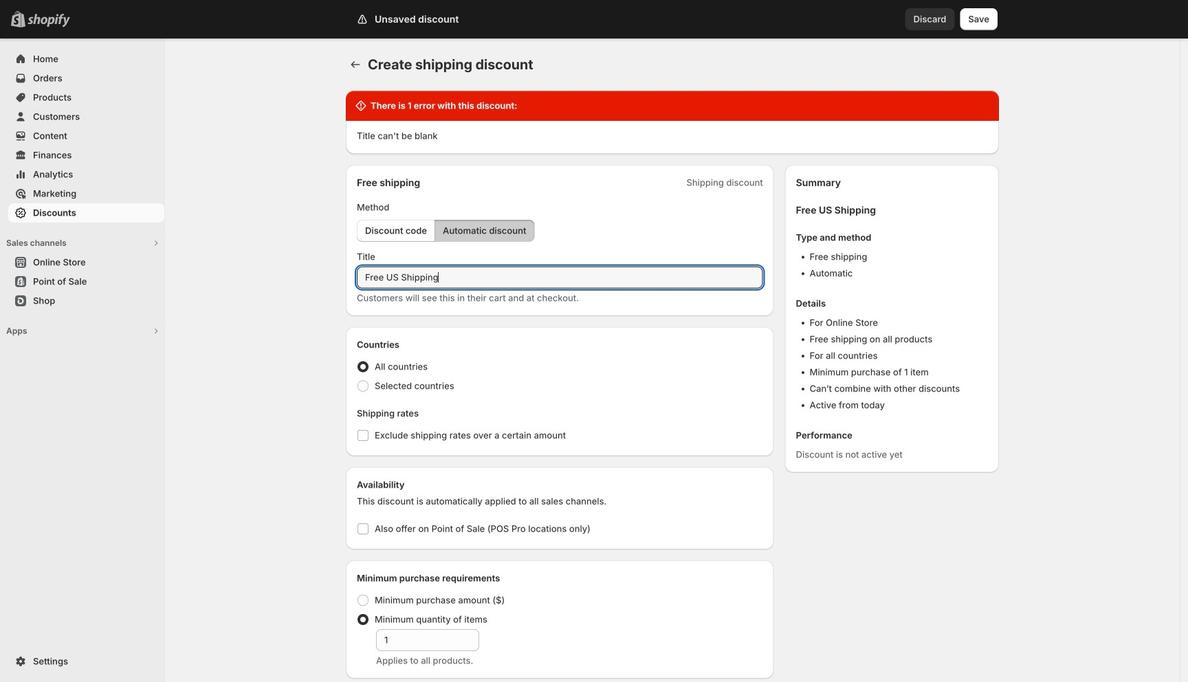 Task type: vqa. For each thing, say whether or not it's contained in the screenshot.
The Day
no



Task type: describe. For each thing, give the bounding box(es) containing it.
shopify image
[[28, 14, 70, 27]]



Task type: locate. For each thing, give the bounding box(es) containing it.
None text field
[[357, 267, 763, 289]]

None text field
[[376, 630, 479, 652]]



